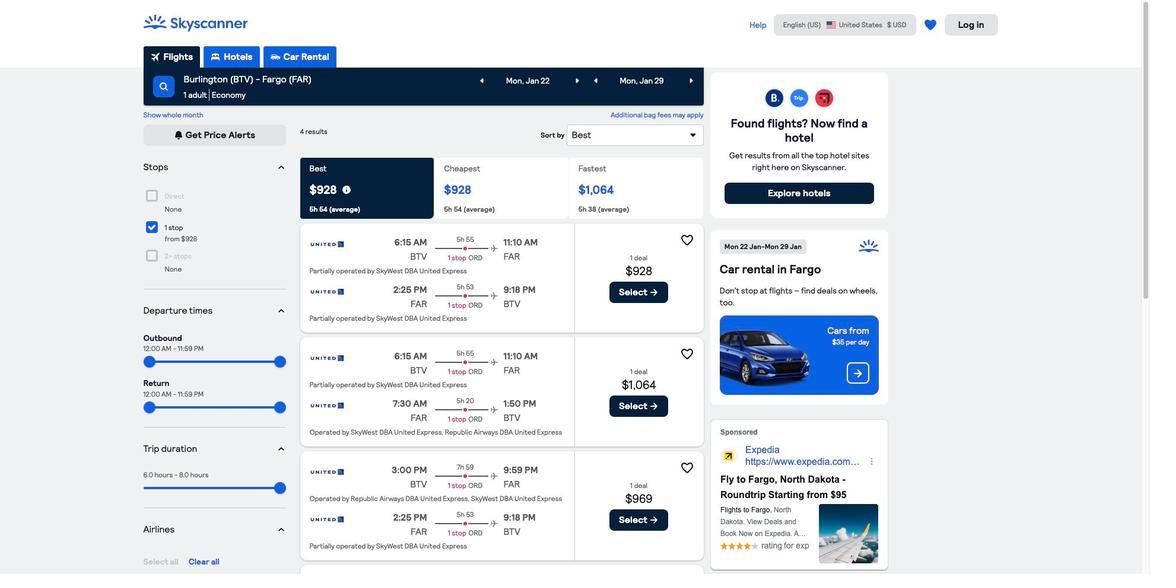 Task type: locate. For each thing, give the bounding box(es) containing it.
0 horizontal spatial rtl support__ywe2m image
[[174, 131, 183, 140]]

car rental in fargo image
[[720, 323, 813, 392]]

1 flipped__yjyym image from the top
[[276, 163, 286, 172]]

1 desktop__njgyo image from the left
[[211, 52, 220, 62]]

flipped__yjyym image
[[276, 445, 286, 454]]

slider
[[143, 356, 155, 368], [274, 356, 286, 368], [143, 402, 155, 414], [274, 402, 286, 414], [274, 483, 286, 495]]

desktop__njgyo image
[[211, 52, 220, 62], [270, 52, 280, 62]]

hotels.com element
[[812, 87, 837, 112]]

2+ stops checkbox
[[146, 250, 158, 262]]

save flight from burlington to fargo image
[[680, 347, 694, 362]]

None field
[[143, 68, 704, 106]]

4 united image from the top
[[310, 397, 345, 415]]

trip.com image
[[787, 87, 812, 112]]

0 vertical spatial rtl support__ywe2m image
[[650, 402, 659, 412]]

rtl support__mdkxy image
[[573, 76, 582, 85], [591, 76, 601, 85], [687, 76, 696, 85], [159, 82, 168, 91]]

rtl support__ywe2m image
[[174, 131, 183, 140], [650, 288, 659, 298]]

0 horizontal spatial desktop__njgyo image
[[211, 52, 220, 62]]

5 united image from the top
[[310, 464, 345, 482]]

learn more image
[[342, 185, 351, 194]]

1 vertical spatial rtl support__ywe2m image
[[650, 516, 659, 526]]

rtl support__mdkxy image right monday, january 22, 2024 text field
[[573, 76, 582, 85]]

rtl support__ywe2m image for 6th united image
[[650, 516, 659, 526]]

2 vertical spatial flipped__yjyym image
[[276, 526, 286, 535]]

1 horizontal spatial rtl support__ywe2m image
[[650, 288, 659, 298]]

united image
[[310, 236, 345, 254], [310, 283, 345, 301], [310, 350, 345, 368], [310, 397, 345, 415], [310, 464, 345, 482], [310, 511, 345, 529]]

2 rtl support__ywe2m image from the top
[[650, 516, 659, 526]]

booking.com image
[[762, 87, 787, 112]]

booking.com element
[[762, 87, 787, 112]]

trip.com element
[[787, 87, 812, 112]]

rtl support__ywe2m image
[[650, 402, 659, 412], [650, 516, 659, 526]]

1 vertical spatial flipped__yjyym image
[[276, 306, 286, 316]]

rtl support__mdkxy image down active__n2u0z icon
[[159, 82, 168, 91]]

rtl support__mdkxy image
[[477, 76, 487, 85]]

active__n2u0z image
[[151, 52, 160, 62]]

0 vertical spatial rtl support__ywe2m image
[[174, 131, 183, 140]]

1 rtl support__ywe2m image from the top
[[650, 402, 659, 412]]

Monday, January 29, 2024 text field
[[603, 70, 681, 91]]

3 united image from the top
[[310, 350, 345, 368]]

0 vertical spatial flipped__yjyym image
[[276, 163, 286, 172]]

1 vertical spatial rtl support__ywe2m image
[[650, 288, 659, 298]]

1 horizontal spatial desktop__njgyo image
[[270, 52, 280, 62]]

flipped__yjyym image
[[276, 163, 286, 172], [276, 306, 286, 316], [276, 526, 286, 535]]



Task type: describe. For each thing, give the bounding box(es) containing it.
2 united image from the top
[[310, 283, 345, 301]]

rtl support__zwuwn image
[[853, 369, 864, 379]]

2 desktop__njgyo image from the left
[[270, 52, 280, 62]]

hotels.com image
[[812, 87, 837, 112]]

2 flipped__yjyym image from the top
[[276, 306, 286, 316]]

6 united image from the top
[[310, 511, 345, 529]]

1 stop checkbox
[[146, 221, 158, 233]]

Direct checkbox
[[146, 190, 158, 202]]

save flight from burlington to fargo image
[[680, 233, 694, 248]]

3 flipped__yjyym image from the top
[[276, 526, 286, 535]]

rtl support__mdkxy image right monday, january 29, 2024 text box
[[687, 76, 696, 85]]

rtl support__mdkxy image left monday, january 29, 2024 text box
[[591, 76, 601, 85]]

us image
[[826, 21, 837, 29]]

1 united image from the top
[[310, 236, 345, 254]]

rtl support__ywe2m image for fourth united image from the top of the page
[[650, 402, 659, 412]]

Monday, January 22, 2024 text field
[[489, 70, 567, 91]]



Task type: vqa. For each thing, say whether or not it's contained in the screenshot.
rtl support__YWE2M icon corresponding to Volaris IMAGE
no



